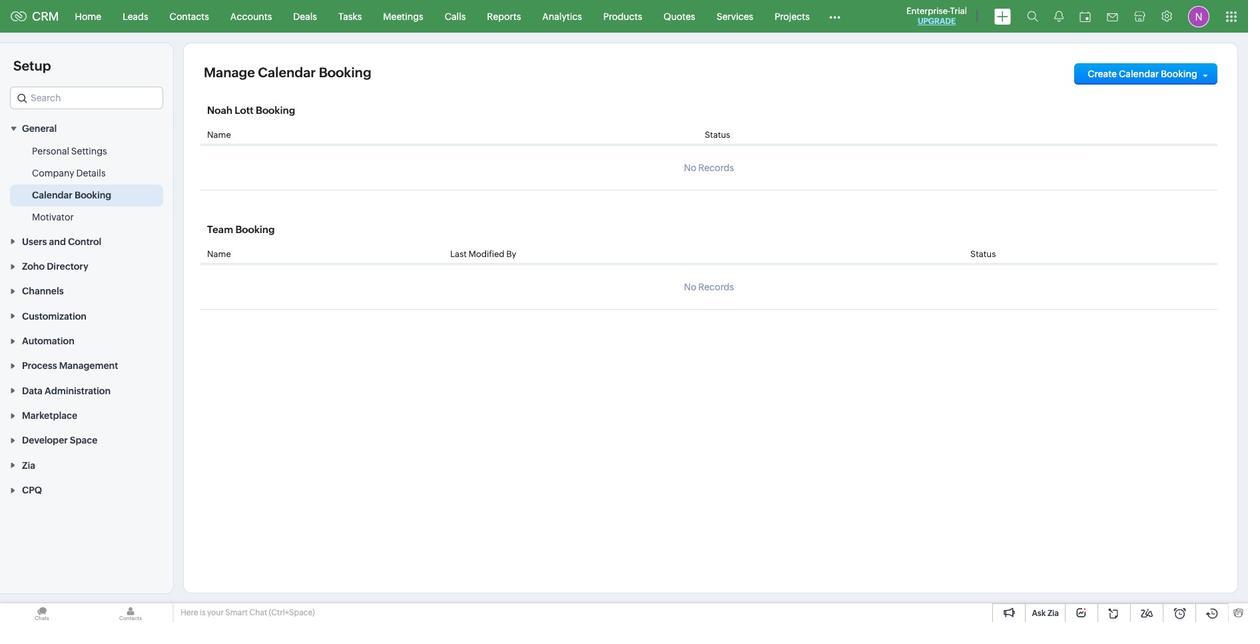 Task type: locate. For each thing, give the bounding box(es) containing it.
zia up cpq
[[22, 460, 35, 471]]

0 vertical spatial no
[[684, 163, 696, 173]]

developer
[[22, 435, 68, 446]]

calendar for create
[[1119, 69, 1159, 79]]

products link
[[593, 0, 653, 32]]

enterprise-trial upgrade
[[906, 6, 967, 26]]

cpq
[[22, 485, 42, 496]]

quotes
[[664, 11, 695, 22]]

accounts
[[230, 11, 272, 22]]

2 no from the top
[[684, 282, 696, 292]]

manage
[[204, 65, 255, 80]]

motivator
[[32, 212, 74, 223]]

calendar for manage
[[258, 65, 316, 80]]

booking down tasks 'link'
[[319, 65, 371, 80]]

status
[[705, 130, 730, 140], [970, 249, 996, 259]]

create calendar booking
[[1088, 69, 1197, 79]]

no for team booking
[[684, 282, 696, 292]]

no for noah lott booking
[[684, 163, 696, 173]]

booking down "profile" image on the right top of page
[[1161, 69, 1197, 79]]

no records for team booking
[[684, 282, 734, 292]]

create menu image
[[994, 8, 1011, 24]]

0 vertical spatial status
[[705, 130, 730, 140]]

cpq button
[[0, 477, 173, 502]]

0 vertical spatial no records
[[684, 163, 734, 173]]

calendar right create
[[1119, 69, 1159, 79]]

zia
[[22, 460, 35, 471], [1048, 609, 1059, 618]]

general button
[[0, 116, 173, 141]]

1 vertical spatial records
[[698, 282, 734, 292]]

name for noah lott booking
[[207, 130, 231, 140]]

company details link
[[32, 167, 106, 180]]

zoho
[[22, 261, 45, 272]]

automation
[[22, 336, 74, 346]]

leads
[[123, 11, 148, 22]]

ask
[[1032, 609, 1046, 618]]

ask zia
[[1032, 609, 1059, 618]]

upgrade
[[918, 17, 956, 26]]

modified
[[468, 249, 505, 259]]

users and control
[[22, 236, 101, 247]]

1 horizontal spatial calendar
[[258, 65, 316, 80]]

deals link
[[283, 0, 328, 32]]

signals element
[[1046, 0, 1072, 33]]

records for team booking
[[698, 282, 734, 292]]

data
[[22, 385, 43, 396]]

booking right lott
[[256, 105, 295, 116]]

zoho directory button
[[0, 254, 173, 278]]

crm
[[32, 9, 59, 23]]

meetings link
[[373, 0, 434, 32]]

channels button
[[0, 278, 173, 303]]

users
[[22, 236, 47, 247]]

mails image
[[1107, 13, 1118, 21]]

analytics link
[[532, 0, 593, 32]]

1 no records from the top
[[684, 163, 734, 173]]

control
[[68, 236, 101, 247]]

noah lott booking
[[207, 105, 295, 116]]

1 horizontal spatial status
[[970, 249, 996, 259]]

0 vertical spatial records
[[698, 163, 734, 173]]

booking down details
[[75, 190, 111, 201]]

deals
[[293, 11, 317, 22]]

name down noah
[[207, 130, 231, 140]]

zia right ask
[[1048, 609, 1059, 618]]

profile image
[[1188, 6, 1209, 27]]

None field
[[10, 87, 163, 109]]

1 records from the top
[[698, 163, 734, 173]]

0 horizontal spatial status
[[705, 130, 730, 140]]

users and control button
[[0, 229, 173, 254]]

calendar booking
[[32, 190, 111, 201]]

your
[[207, 608, 224, 617]]

1 vertical spatial no records
[[684, 282, 734, 292]]

no records
[[684, 163, 734, 173], [684, 282, 734, 292]]

calendar
[[258, 65, 316, 80], [1119, 69, 1159, 79], [32, 190, 73, 201]]

booking
[[319, 65, 371, 80], [1161, 69, 1197, 79], [256, 105, 295, 116], [75, 190, 111, 201], [235, 224, 275, 235]]

calendar up the noah lott booking
[[258, 65, 316, 80]]

0 horizontal spatial zia
[[22, 460, 35, 471]]

leads link
[[112, 0, 159, 32]]

1 vertical spatial status
[[970, 249, 996, 259]]

1 vertical spatial no
[[684, 282, 696, 292]]

1 horizontal spatial zia
[[1048, 609, 1059, 618]]

meetings
[[383, 11, 423, 22]]

services link
[[706, 0, 764, 32]]

no
[[684, 163, 696, 173], [684, 282, 696, 292]]

2 no records from the top
[[684, 282, 734, 292]]

reports link
[[476, 0, 532, 32]]

zia inside dropdown button
[[22, 460, 35, 471]]

profile element
[[1180, 0, 1217, 32]]

2 records from the top
[[698, 282, 734, 292]]

0 horizontal spatial calendar
[[32, 190, 73, 201]]

records
[[698, 163, 734, 173], [698, 282, 734, 292]]

1 vertical spatial name
[[207, 249, 231, 259]]

0 vertical spatial zia
[[22, 460, 35, 471]]

by
[[506, 249, 516, 259]]

developer space
[[22, 435, 98, 446]]

(ctrl+space)
[[269, 608, 315, 617]]

projects
[[775, 11, 810, 22]]

tasks link
[[328, 0, 373, 32]]

2 horizontal spatial calendar
[[1119, 69, 1159, 79]]

marketplace
[[22, 410, 77, 421]]

is
[[200, 608, 206, 617]]

data administration
[[22, 385, 111, 396]]

projects link
[[764, 0, 820, 32]]

management
[[59, 361, 118, 371]]

calendar image
[[1080, 11, 1091, 22]]

company
[[32, 168, 74, 179]]

customization
[[22, 311, 87, 321]]

process management
[[22, 361, 118, 371]]

name down team
[[207, 249, 231, 259]]

calendar up motivator
[[32, 190, 73, 201]]

noah
[[207, 105, 232, 116]]

name
[[207, 130, 231, 140], [207, 249, 231, 259]]

1 name from the top
[[207, 130, 231, 140]]

trial
[[950, 6, 967, 16]]

booking for create calendar booking
[[1161, 69, 1197, 79]]

quotes link
[[653, 0, 706, 32]]

2 name from the top
[[207, 249, 231, 259]]

calendar booking link
[[32, 189, 111, 202]]

mails element
[[1099, 1, 1126, 32]]

home link
[[64, 0, 112, 32]]

1 no from the top
[[684, 163, 696, 173]]

records for noah lott booking
[[698, 163, 734, 173]]

calls link
[[434, 0, 476, 32]]

0 vertical spatial name
[[207, 130, 231, 140]]



Task type: describe. For each thing, give the bounding box(es) containing it.
booking right team
[[235, 224, 275, 235]]

products
[[603, 11, 642, 22]]

space
[[70, 435, 98, 446]]

process management button
[[0, 353, 173, 378]]

administration
[[45, 385, 111, 396]]

reports
[[487, 11, 521, 22]]

contacts image
[[89, 603, 172, 622]]

settings
[[71, 146, 107, 157]]

contacts link
[[159, 0, 220, 32]]

Other Modules field
[[820, 6, 849, 27]]

search image
[[1027, 11, 1038, 22]]

developer space button
[[0, 428, 173, 453]]

team
[[207, 224, 233, 235]]

services
[[717, 11, 753, 22]]

no records for noah lott booking
[[684, 163, 734, 173]]

last modified by
[[450, 249, 516, 259]]

create
[[1088, 69, 1117, 79]]

details
[[76, 168, 106, 179]]

lott
[[235, 105, 254, 116]]

and
[[49, 236, 66, 247]]

signals image
[[1054, 11, 1064, 22]]

Search text field
[[11, 87, 163, 109]]

zoho directory
[[22, 261, 88, 272]]

1 vertical spatial zia
[[1048, 609, 1059, 618]]

chats image
[[0, 603, 84, 622]]

crm link
[[11, 9, 59, 23]]

booking inside general region
[[75, 190, 111, 201]]

chat
[[249, 608, 267, 617]]

tasks
[[338, 11, 362, 22]]

calls
[[445, 11, 466, 22]]

marketplace button
[[0, 403, 173, 428]]

general
[[22, 123, 57, 134]]

name for team booking
[[207, 249, 231, 259]]

manage calendar booking
[[204, 65, 371, 80]]

booking for manage calendar booking
[[319, 65, 371, 80]]

contacts
[[170, 11, 209, 22]]

customization button
[[0, 303, 173, 328]]

general region
[[0, 141, 173, 229]]

channels
[[22, 286, 64, 297]]

smart
[[225, 608, 248, 617]]

home
[[75, 11, 101, 22]]

booking for noah lott booking
[[256, 105, 295, 116]]

zia button
[[0, 453, 173, 477]]

team booking
[[207, 224, 275, 235]]

analytics
[[542, 11, 582, 22]]

accounts link
[[220, 0, 283, 32]]

here
[[180, 608, 198, 617]]

calendar inside general region
[[32, 190, 73, 201]]

personal settings
[[32, 146, 107, 157]]

automation button
[[0, 328, 173, 353]]

setup
[[13, 58, 51, 73]]

create menu element
[[986, 0, 1019, 32]]

motivator link
[[32, 211, 74, 224]]

here is your smart chat (ctrl+space)
[[180, 608, 315, 617]]

enterprise-
[[906, 6, 950, 16]]

personal
[[32, 146, 69, 157]]

personal settings link
[[32, 145, 107, 158]]

directory
[[47, 261, 88, 272]]

data administration button
[[0, 378, 173, 403]]

search element
[[1019, 0, 1046, 33]]

process
[[22, 361, 57, 371]]

last
[[450, 249, 467, 259]]



Task type: vqa. For each thing, say whether or not it's contained in the screenshot.
Filter By Fields dropdown button
no



